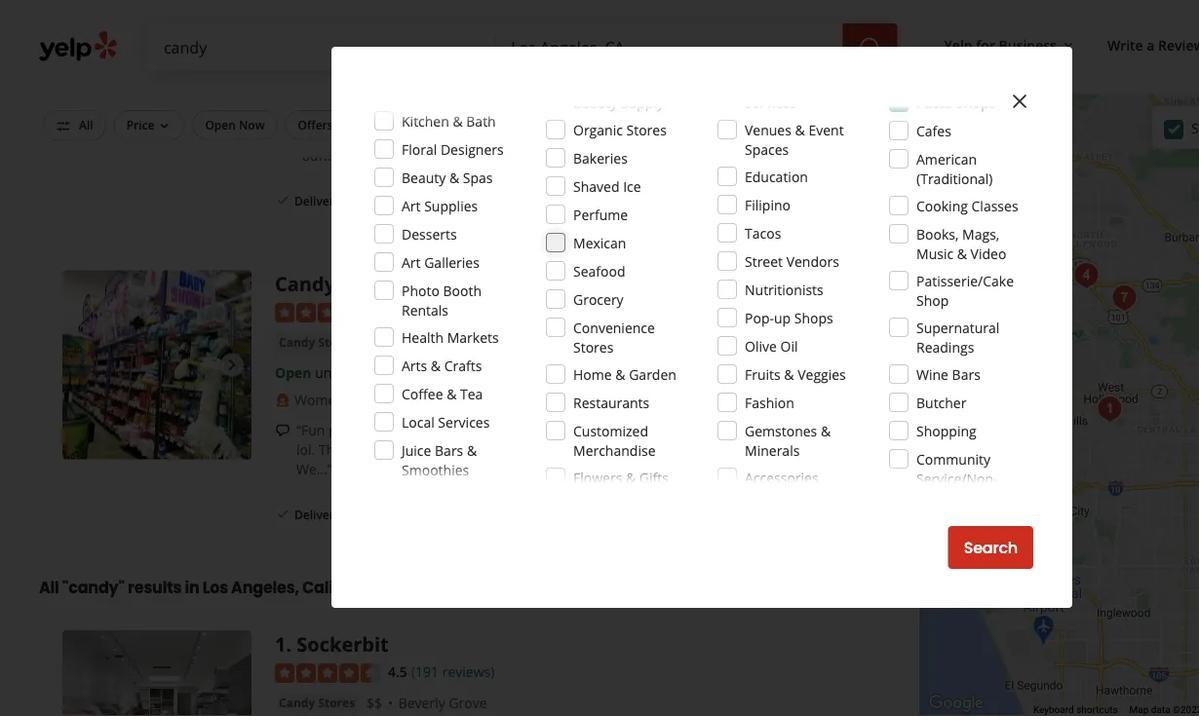Task type: vqa. For each thing, say whether or not it's contained in the screenshot.
United
no



Task type: locate. For each thing, give the bounding box(es) containing it.
bars
[[952, 365, 981, 384], [435, 441, 464, 460]]

candy down self
[[477, 127, 515, 145]]

american
[[917, 150, 977, 168]]

coffee
[[402, 385, 443, 403]]

chili
[[595, 127, 620, 145]]

in right 'go' at bottom
[[785, 421, 797, 440]]

.
[[286, 631, 292, 658]]

and down your
[[508, 440, 532, 459]]

operated down garden
[[629, 391, 687, 409]]

0 horizontal spatial operated
[[409, 391, 467, 409]]

& for coffee & tea
[[447, 385, 457, 403]]

0 vertical spatial previous image
[[70, 40, 94, 63]]

open until 6:00 pm
[[275, 363, 398, 382]]

& inside gemstones & minerals
[[821, 422, 831, 440]]

patisserie/cake
[[917, 272, 1014, 290]]

owned for women-
[[349, 391, 392, 409]]

reviews) for (239 reviews)
[[442, 303, 495, 321]]

1 reviews) from the top
[[442, 303, 495, 321]]

art
[[402, 197, 421, 215], [402, 253, 421, 272]]

extra
[[689, 107, 722, 126]]

in right self
[[518, 107, 530, 126]]

1 candy stores link from the top
[[275, 19, 359, 39]]

4.5 link left (239
[[388, 301, 408, 322]]

& for venues & event spaces
[[795, 120, 805, 139]]

0 vertical spatial pm
[[378, 50, 398, 68]]

1 horizontal spatial offers
[[739, 117, 774, 133]]

2 candy stores button from the top
[[275, 333, 359, 352]]

offers takeout button
[[726, 110, 836, 140]]

candy stores up open until 6:00 pm
[[279, 334, 355, 350]]

2 vertical spatial previous image
[[70, 714, 94, 717]]

candy stores button
[[275, 19, 359, 39], [275, 333, 359, 352], [275, 693, 359, 713]]

1 horizontal spatial services
[[745, 93, 797, 112]]

candy up 'chili'
[[574, 107, 612, 126]]

boutique
[[295, 77, 353, 96]]

markets
[[447, 328, 499, 347]]

candy down the .
[[279, 695, 315, 711]]

we…"
[[297, 460, 332, 479]]

1 vertical spatial 4.5 link
[[388, 661, 408, 682]]

1 horizontal spatial open
[[275, 363, 312, 382]]

1 horizontal spatial i
[[749, 440, 752, 459]]

2 vertical spatial candy stores button
[[275, 693, 359, 713]]

angeles,
[[231, 577, 299, 599]]

(traditional)
[[917, 169, 993, 188]]

0 vertical spatial candy stores
[[279, 20, 355, 37]]

& for beauty & spas
[[450, 168, 460, 187]]

search
[[964, 537, 1018, 559]]

2 slideshow element from the top
[[62, 271, 252, 460]]

street
[[745, 252, 783, 271]]

slideshow element
[[62, 0, 252, 146], [62, 271, 252, 460], [62, 631, 252, 717]]

open now
[[205, 117, 265, 133]]

los
[[203, 577, 228, 599]]

all button
[[43, 110, 106, 141]]

delivery up more link
[[336, 117, 382, 133]]

1 vertical spatial art
[[402, 253, 421, 272]]

walk
[[442, 421, 471, 440]]

0 horizontal spatial all
[[39, 577, 59, 599]]

2 vertical spatial candy stores
[[279, 695, 355, 711]]

delivery down "our…"
[[295, 193, 341, 209]]

water
[[562, 440, 598, 459]]

operated up local services
[[409, 391, 467, 409]]

delivery
[[781, 74, 832, 92], [336, 117, 382, 133], [295, 193, 341, 209], [295, 507, 341, 523]]

se
[[1192, 119, 1200, 137]]

1 vertical spatial candy stores button
[[275, 333, 359, 352]]

0 vertical spatial shops
[[957, 93, 996, 112]]

1 horizontal spatial bars
[[952, 365, 981, 384]]

0 vertical spatial art
[[402, 197, 421, 215]]

0 vertical spatial open
[[205, 117, 236, 133]]

art up desserts
[[402, 197, 421, 215]]

perfect
[[640, 107, 685, 126]]

1 candy stores from the top
[[279, 20, 355, 37]]

0 horizontal spatial 16 checkmark v2 image
[[275, 193, 291, 208]]

have
[[353, 440, 383, 459]]

candy stores button for until 9:00 pm
[[275, 19, 359, 39]]

it left self
[[481, 107, 489, 126]]

with
[[518, 127, 545, 145]]

0 horizontal spatial i
[[718, 421, 722, 440]]

open inside button
[[205, 117, 236, 133]]

food delivery services
[[745, 74, 832, 112]]

1 owned from the left
[[349, 391, 392, 409]]

1 horizontal spatial beauty
[[573, 93, 618, 112]]

1 horizontal spatial takeout
[[777, 117, 823, 133]]

candy stores left $$
[[279, 695, 355, 711]]

1 slideshow element from the top
[[62, 0, 252, 146]]

1 vertical spatial 4.5 star rating image
[[275, 664, 380, 684]]

open up 16 women owned v2 icon
[[275, 363, 312, 382]]

owned down 6:00
[[349, 391, 392, 409]]

curbside pickup
[[457, 193, 548, 209]]

0 vertical spatial to
[[805, 127, 818, 145]]

offers for offers takeout
[[739, 117, 774, 133]]

0 vertical spatial beauty
[[573, 93, 618, 112]]

i right "but"
[[749, 440, 752, 459]]

self
[[492, 107, 515, 126]]

16 checkmark v2 image down beauty & spas on the top left of page
[[437, 193, 453, 208]]

supply
[[621, 93, 664, 112]]

1 horizontal spatial all
[[79, 117, 93, 133]]

1 horizontal spatial it
[[805, 440, 813, 459]]

2 candy stores from the top
[[279, 334, 355, 350]]

0 vertical spatial until
[[315, 50, 344, 68]]

2 art from the top
[[402, 253, 421, 272]]

taffy
[[476, 440, 504, 459]]

candy stores up until 9:00 pm
[[279, 20, 355, 37]]

candy stores link
[[275, 19, 359, 39], [275, 333, 359, 352], [275, 693, 359, 713]]

16 checkmark v2 image for curbside pickup
[[437, 193, 453, 208]]

3 candy stores button from the top
[[275, 693, 359, 713]]

delivery up flavor.
[[781, 74, 832, 92]]

4.5 left (239
[[388, 303, 408, 321]]

all right the 16 filter v2 icon
[[79, 117, 93, 133]]

1 until from the top
[[315, 50, 344, 68]]

0 vertical spatial 4.5
[[388, 303, 408, 321]]

previous image for "fun
[[70, 354, 94, 377]]

website
[[776, 191, 839, 213]]

4.5 for (239 reviews)
[[388, 303, 408, 321]]

candy stores link up open until 6:00 pm
[[275, 333, 359, 352]]

1 vertical spatial candy stores
[[279, 334, 355, 350]]

3 candy stores from the top
[[279, 695, 355, 711]]

shortcuts
[[1077, 705, 1118, 716]]

art up photo
[[402, 253, 421, 272]]

0 vertical spatial next image
[[220, 354, 244, 377]]

shops right the pasta
[[957, 93, 996, 112]]

0 vertical spatial 4.5 link
[[388, 301, 408, 322]]

close image
[[1008, 90, 1032, 113]]

16 checkmark v2 image
[[275, 506, 291, 522]]

write a review link
[[1100, 27, 1200, 62]]

None search field
[[148, 23, 902, 70]]

patisserie/cake shop
[[917, 272, 1014, 310]]

1 16 checkmark v2 image from the left
[[275, 193, 291, 208]]

& inside books, mags, music & video
[[957, 244, 967, 263]]

bars inside juice bars & smoothies
[[435, 441, 464, 460]]

3 candy stores link from the top
[[275, 693, 359, 713]]

1 vertical spatial previous image
[[70, 354, 94, 377]]

pm right '9:00'
[[378, 50, 398, 68]]

and inside "flavor factory candy prides it self in giving candy the perfect extra blend of flavor. whether that means mixing candy with spices, chili and chamoy or what we like to call "our…"
[[624, 127, 648, 145]]

services up lady
[[438, 413, 490, 432]]

california
[[302, 577, 380, 599]]

reviews) up the grove
[[442, 663, 495, 682]]

open now button
[[192, 110, 277, 140]]

& inside venues & event spaces
[[795, 120, 805, 139]]

2 operated from the left
[[629, 391, 687, 409]]

arts
[[402, 356, 427, 375]]

user actions element
[[929, 27, 1200, 66]]

1 4.5 link from the top
[[388, 301, 408, 322]]

2 vertical spatial candy stores link
[[275, 693, 359, 713]]

4.5 left (191
[[388, 663, 408, 682]]

bath
[[466, 112, 496, 130]]

1 vertical spatial and
[[490, 421, 515, 440]]

1 vertical spatial next image
[[220, 714, 244, 717]]

beauty & spas
[[402, 168, 493, 187]]

go
[[766, 421, 781, 440]]

1 vertical spatial candy stores link
[[275, 333, 359, 352]]

2 4.5 link from the top
[[388, 661, 408, 682]]

"our…"
[[297, 146, 340, 165]]

supplies
[[424, 197, 478, 215]]

& for cosmetics & beauty supply
[[642, 74, 652, 92]]

all for all
[[79, 117, 93, 133]]

floral designers
[[402, 140, 504, 158]]

it left by.
[[805, 440, 813, 459]]

taffy....
[[601, 440, 644, 459]]

until up boutique on the left
[[315, 50, 344, 68]]

1 horizontal spatial to
[[805, 127, 818, 145]]

2 next image from the top
[[220, 714, 244, 717]]

fruits & veggies
[[745, 365, 846, 384]]

candy stores button up until 9:00 pm
[[275, 19, 359, 39]]

to left call
[[805, 127, 818, 145]]

until up 'women-'
[[315, 363, 344, 382]]

0 vertical spatial candy stores link
[[275, 19, 359, 39]]

0 vertical spatial it
[[481, 107, 489, 126]]

offers for offers delivery
[[298, 117, 333, 133]]

0 vertical spatial all
[[79, 117, 93, 133]]

2 vertical spatial and
[[508, 440, 532, 459]]

16 checkmark v2 image down 16 speech v2 image
[[275, 193, 291, 208]]

& for flowers & gifts
[[626, 469, 636, 487]]

toothsome chocolate emporium and savory feast kitchen image
[[1105, 279, 1144, 318]]

beverly grove
[[399, 694, 487, 713]]

0 horizontal spatial shops
[[795, 309, 834, 327]]

1 vertical spatial shops
[[795, 309, 834, 327]]

4.5 star rating image down 1 . sockerbit
[[275, 664, 380, 684]]

4.5 star rating image
[[275, 303, 380, 323], [275, 664, 380, 684]]

4.5 link for (239
[[388, 301, 408, 322]]

grocery
[[573, 290, 624, 309]]

reviews) for (191 reviews)
[[442, 663, 495, 682]]

9:00
[[347, 50, 374, 68]]

bars down the walk
[[435, 441, 464, 460]]

tuesday's sweet shoppe image
[[1197, 330, 1200, 369]]

1 vertical spatial 4.5
[[388, 663, 408, 682]]

4.5 link left (191
[[388, 661, 408, 682]]

owned down 'home'
[[568, 391, 611, 409]]

slideshow element for "flavor
[[62, 0, 252, 146]]

& inside cosmetics & beauty supply
[[642, 74, 652, 92]]

16 checkmark v2 image
[[275, 193, 291, 208], [437, 193, 453, 208]]

search dialog
[[0, 0, 1200, 717]]

american (traditional)
[[917, 150, 993, 188]]

juice
[[402, 441, 431, 460]]

2 owned from the left
[[568, 391, 611, 409]]

0 vertical spatial reviews)
[[442, 303, 495, 321]]

warehouse
[[341, 271, 451, 297]]

1 vertical spatial candy
[[477, 127, 515, 145]]

1 horizontal spatial candy
[[574, 107, 612, 126]]

16 speech v2 image
[[275, 423, 291, 439]]

2 candy stores link from the top
[[275, 333, 359, 352]]

0 vertical spatial 4.5 star rating image
[[275, 303, 380, 323]]

1 vertical spatial beauty
[[402, 168, 446, 187]]

1 operated from the left
[[409, 391, 467, 409]]

candy up means
[[394, 107, 434, 126]]

candy stores link up until 9:00 pm
[[275, 19, 359, 39]]

1 vertical spatial services
[[438, 413, 490, 432]]

0 vertical spatial bars
[[952, 365, 981, 384]]

1 vertical spatial until
[[315, 363, 344, 382]]

shops right the up
[[795, 309, 834, 327]]

salt
[[536, 440, 558, 459]]

all inside button
[[79, 117, 93, 133]]

candy stores link for $$
[[275, 693, 359, 713]]

1 vertical spatial to
[[366, 421, 379, 440]]

1 vertical spatial bars
[[435, 441, 464, 460]]

next image
[[220, 354, 244, 377], [220, 714, 244, 717]]

in
[[518, 107, 530, 126], [475, 421, 487, 440], [785, 421, 797, 440], [185, 577, 199, 599]]

1 vertical spatial reviews)
[[442, 663, 495, 682]]

yelp
[[945, 36, 973, 54]]

yelp for business
[[945, 36, 1057, 54]]

cafes
[[917, 121, 952, 140]]

kitchen
[[402, 112, 449, 130]]

2 previous image from the top
[[70, 354, 94, 377]]

2 vertical spatial slideshow element
[[62, 631, 252, 717]]

and down the
[[624, 127, 648, 145]]

to up have
[[366, 421, 379, 440]]

open for open now
[[205, 117, 236, 133]]

0 horizontal spatial owned
[[349, 391, 392, 409]]

& for kitchen & bath
[[453, 112, 463, 130]]

1 previous image from the top
[[70, 40, 94, 63]]

4.5 link
[[388, 301, 408, 322], [388, 661, 408, 682]]

all left "candy" at the left bottom of the page
[[39, 577, 59, 599]]

to inside '"fun place to visit. you walk in and your just overwhelmed. luckily i didn't go in hungry lol. they have banana lady taffy and salt water taffy.... my favorite but i passed it by. we…"'
[[366, 421, 379, 440]]

1 vertical spatial slideshow element
[[62, 271, 252, 460]]

takeout
[[777, 117, 823, 133], [376, 193, 422, 209]]

1 vertical spatial it
[[805, 440, 813, 459]]

it
[[481, 107, 489, 126], [805, 440, 813, 459]]

2 4.5 from the top
[[388, 663, 408, 682]]

community
[[917, 450, 991, 469]]

we
[[758, 127, 776, 145]]

open left now
[[205, 117, 236, 133]]

map data ©2023
[[1130, 705, 1200, 716]]

2 16 checkmark v2 image from the left
[[437, 193, 453, 208]]

previous image
[[70, 40, 94, 63], [70, 354, 94, 377], [70, 714, 94, 717]]

operated for minority-owned & operated
[[629, 391, 687, 409]]

means
[[384, 127, 427, 145]]

offers delivery
[[298, 117, 382, 133]]

i left didn't
[[718, 421, 722, 440]]

2 reviews) from the top
[[442, 663, 495, 682]]

and up taffy
[[490, 421, 515, 440]]

2 offers from the left
[[739, 117, 774, 133]]

flowers
[[573, 469, 623, 487]]

0 horizontal spatial it
[[481, 107, 489, 126]]

services down food
[[745, 93, 797, 112]]

& for gemstones & minerals
[[821, 422, 831, 440]]

bars right the wine
[[952, 365, 981, 384]]

1 next image from the top
[[220, 354, 244, 377]]

candy stores button up open until 6:00 pm
[[275, 333, 359, 352]]

1 offers from the left
[[298, 117, 333, 133]]

up
[[774, 309, 791, 327]]

1 vertical spatial takeout
[[376, 193, 422, 209]]

hungry
[[800, 421, 845, 440]]

1 horizontal spatial owned
[[568, 391, 611, 409]]

16 chevron down v2 image
[[1061, 38, 1077, 53]]

1 art from the top
[[402, 197, 421, 215]]

nutritionists
[[745, 280, 824, 299]]

arts & crafts
[[402, 356, 482, 375]]

0 horizontal spatial offers
[[298, 117, 333, 133]]

0 horizontal spatial beauty
[[402, 168, 446, 187]]

1 candy stores button from the top
[[275, 19, 359, 39]]

0 horizontal spatial services
[[438, 413, 490, 432]]

candy stores link left $$
[[275, 693, 359, 713]]

candy stores button left $$
[[275, 693, 359, 713]]

video
[[971, 244, 1007, 263]]

owned
[[349, 391, 392, 409], [568, 391, 611, 409]]

previous image for "flavor
[[70, 40, 94, 63]]

pm right 6:00
[[378, 363, 398, 382]]

cocoa & candy image
[[1067, 256, 1106, 296]]

2 4.5 star rating image from the top
[[275, 664, 380, 684]]

1 horizontal spatial shops
[[957, 93, 996, 112]]

art for art galleries
[[402, 253, 421, 272]]

services inside food delivery services
[[745, 93, 797, 112]]

just
[[551, 421, 574, 440]]

1 4.5 star rating image from the top
[[275, 303, 380, 323]]

1 4.5 from the top
[[388, 303, 408, 321]]

veggies
[[798, 365, 846, 384]]

1 vertical spatial pm
[[378, 363, 398, 382]]

beauty down floral
[[402, 168, 446, 187]]

0 vertical spatial candy stores button
[[275, 19, 359, 39]]

reviews) down booth
[[442, 303, 495, 321]]

0 horizontal spatial open
[[205, 117, 236, 133]]

1 vertical spatial open
[[275, 363, 312, 382]]

beauty down cosmetics
[[573, 93, 618, 112]]

0 horizontal spatial candy
[[477, 127, 515, 145]]

event
[[809, 120, 844, 139]]

0 vertical spatial services
[[745, 93, 797, 112]]

bars for wine
[[952, 365, 981, 384]]

1 horizontal spatial operated
[[629, 391, 687, 409]]

1 horizontal spatial 16 checkmark v2 image
[[437, 193, 453, 208]]

1 vertical spatial all
[[39, 577, 59, 599]]

0 vertical spatial takeout
[[777, 117, 823, 133]]

0 vertical spatial and
[[624, 127, 648, 145]]

0 horizontal spatial bars
[[435, 441, 464, 460]]

0 horizontal spatial to
[[366, 421, 379, 440]]

local
[[402, 413, 435, 432]]

4.5 star rating image down the candy warehouse link
[[275, 303, 380, 323]]

0 vertical spatial slideshow element
[[62, 0, 252, 146]]

next image for $$
[[220, 714, 244, 717]]



Task type: describe. For each thing, give the bounding box(es) containing it.
stores inside convenience stores
[[573, 338, 614, 356]]

blend
[[725, 107, 761, 126]]

next image for "fun place to visit. you walk in and your just overwhelmed. luckily i didn't go in hungry lol. they have banana lady taffy and salt water taffy.... my favorite but i passed it by. we…"
[[220, 354, 244, 377]]

1 vertical spatial i
[[749, 440, 752, 459]]

16 speech v2 image
[[275, 110, 291, 125]]

that
[[355, 127, 381, 145]]

booth
[[443, 281, 482, 300]]

and for chili
[[624, 127, 648, 145]]

2 until from the top
[[315, 363, 344, 382]]

call
[[821, 127, 842, 145]]

16 checkmark v2 image for delivery
[[275, 193, 291, 208]]

4.5 for (191 reviews)
[[388, 663, 408, 682]]

it inside "flavor factory candy prides it self in giving candy the perfect extra blend of flavor. whether that means mixing candy with spices, chili and chamoy or what we like to call "our…"
[[481, 107, 489, 126]]

gemstones
[[745, 422, 818, 440]]

gemstones & minerals
[[745, 422, 831, 460]]

candy warehouse link
[[275, 271, 451, 297]]

yelp for business button
[[937, 27, 1084, 62]]

view website link
[[717, 180, 857, 223]]

candy warehouse image
[[62, 271, 252, 460]]

seafood
[[573, 262, 626, 280]]

delivery inside button
[[336, 117, 382, 133]]

3 previous image from the top
[[70, 714, 94, 717]]

in inside "flavor factory candy prides it self in giving candy the perfect extra blend of flavor. whether that means mixing candy with spices, chili and chamoy or what we like to call "our…"
[[518, 107, 530, 126]]

shaved
[[573, 177, 620, 196]]

sockerbit link
[[297, 631, 389, 658]]

map
[[1130, 705, 1149, 716]]

wi-
[[443, 117, 461, 133]]

delivery right 16 checkmark v2 icon
[[295, 507, 341, 523]]

3 slideshow element from the top
[[62, 631, 252, 717]]

free wi-fi
[[416, 117, 471, 133]]

candy stores for $$
[[279, 695, 355, 711]]

2 pm from the top
[[378, 363, 398, 382]]

4.5 star rating image for (191 reviews)
[[275, 664, 380, 684]]

spas
[[463, 168, 493, 187]]

cooking
[[917, 197, 968, 215]]

outdoor seating
[[504, 117, 597, 133]]

16 boutique v2 image
[[275, 79, 291, 94]]

candy up open until 6:00 pm
[[279, 334, 315, 350]]

shaved ice
[[573, 177, 641, 196]]

or
[[705, 127, 719, 145]]

1 pm from the top
[[378, 50, 398, 68]]

profit
[[917, 489, 952, 508]]

chamoy
[[652, 127, 702, 145]]

outdoor
[[504, 117, 552, 133]]

local services
[[402, 413, 490, 432]]

women-owned & operated
[[295, 391, 467, 409]]

candy stores button for $$
[[275, 693, 359, 713]]

slideshow element for "fun
[[62, 271, 252, 460]]

"fun
[[297, 421, 325, 440]]

candy inside "flavor factory candy prides it self in giving candy the perfect extra blend of flavor. whether that means mixing candy with spices, chili and chamoy or what we like to call "our…"
[[394, 107, 434, 126]]

bars for juice
[[435, 441, 464, 460]]

flavor factory candy image
[[62, 0, 252, 146]]

candy up 16 boutique v2 icon
[[279, 20, 315, 37]]

venues
[[745, 120, 792, 139]]

(239 reviews) link
[[411, 301, 495, 322]]

it inside '"fun place to visit. you walk in and your just overwhelmed. luckily i didn't go in hungry lol. they have banana lady taffy and salt water taffy.... my favorite but i passed it by. we…"'
[[805, 440, 813, 459]]

kitchen & bath
[[402, 112, 496, 130]]

16 women owned v2 image
[[275, 393, 291, 408]]

all for all "candy" results in los angeles, california
[[39, 577, 59, 599]]

home
[[573, 365, 612, 384]]

beverly
[[399, 694, 445, 713]]

garden
[[629, 365, 677, 384]]

giving
[[534, 107, 571, 126]]

photo
[[402, 281, 440, 300]]

in left the los
[[185, 577, 199, 599]]

& for home & garden
[[616, 365, 626, 384]]

banana
[[387, 440, 442, 459]]

pop-up shops
[[745, 309, 834, 327]]

0 vertical spatial i
[[718, 421, 722, 440]]

search button
[[949, 527, 1034, 570]]

candy stores for until 9:00 pm
[[279, 20, 355, 37]]

owned for minority-
[[568, 391, 611, 409]]

delivery inside food delivery services
[[781, 74, 832, 92]]

spaces
[[745, 140, 789, 158]]

customized
[[573, 422, 649, 440]]

0 horizontal spatial takeout
[[376, 193, 422, 209]]

fruits
[[745, 365, 781, 384]]

and for taffy
[[508, 440, 532, 459]]

4.5 star rating image for (239 reviews)
[[275, 303, 380, 323]]

operated for women-owned & operated
[[409, 391, 467, 409]]

& for fruits & veggies
[[784, 365, 794, 384]]

4.5 link for (191
[[388, 661, 408, 682]]

google image
[[924, 691, 989, 717]]

to inside "flavor factory candy prides it self in giving candy the perfect extra blend of flavor. whether that means mixing candy with spices, chili and chamoy or what we like to call "our…"
[[805, 127, 818, 145]]

favorite
[[671, 440, 720, 459]]

sockerbit
[[297, 631, 389, 658]]

free wi-fi button
[[403, 110, 484, 140]]

juice bars & smoothies
[[402, 441, 477, 479]]

map region
[[699, 20, 1200, 717]]

& for arts & crafts
[[431, 356, 441, 375]]

$$
[[367, 694, 382, 713]]

art for art supplies
[[402, 197, 421, 215]]

photo booth rentals
[[402, 281, 482, 319]]

filters group
[[39, 110, 840, 141]]

books, mags, music & video
[[917, 225, 1007, 263]]

organic
[[573, 120, 623, 139]]

street vendors
[[745, 252, 840, 271]]

fi
[[461, 117, 471, 133]]

flavor.
[[781, 107, 821, 126]]

by.
[[816, 440, 835, 459]]

until 9:00 pm
[[315, 50, 398, 68]]

factory
[[344, 107, 390, 126]]

offers delivery button
[[285, 110, 395, 140]]

open for open until 6:00 pm
[[275, 363, 312, 382]]

(239
[[411, 303, 439, 321]]

you
[[415, 421, 439, 440]]

shop
[[917, 291, 949, 310]]

16 filter v2 image
[[56, 118, 71, 134]]

0 vertical spatial candy
[[574, 107, 612, 126]]

wine
[[917, 365, 949, 384]]

lady
[[446, 440, 472, 459]]

vendors
[[787, 252, 840, 271]]

sockerbit image
[[1091, 390, 1130, 429]]

wine bars
[[917, 365, 981, 384]]

bakeries
[[573, 149, 628, 167]]

takeout inside button
[[777, 117, 823, 133]]

candy stores link for until 9:00 pm
[[275, 19, 359, 39]]

the
[[616, 107, 636, 126]]

& inside juice bars & smoothies
[[467, 441, 477, 460]]

view website
[[736, 191, 839, 213]]

visit.
[[382, 421, 411, 440]]

beauty inside cosmetics & beauty supply
[[573, 93, 618, 112]]

smoothies
[[402, 461, 469, 479]]

results
[[128, 577, 182, 599]]

convenience stores
[[573, 318, 655, 356]]

more link
[[343, 146, 379, 165]]

food
[[745, 74, 777, 92]]

olive
[[745, 337, 777, 355]]

candy left warehouse
[[275, 271, 336, 297]]

tea
[[460, 385, 483, 403]]

they
[[319, 440, 349, 459]]

art galleries
[[402, 253, 480, 272]]

in up taffy
[[475, 421, 487, 440]]

designers
[[441, 140, 504, 158]]

pop-
[[745, 309, 774, 327]]

search image
[[859, 36, 882, 60]]

organic stores
[[573, 120, 667, 139]]

minerals
[[745, 441, 800, 460]]



